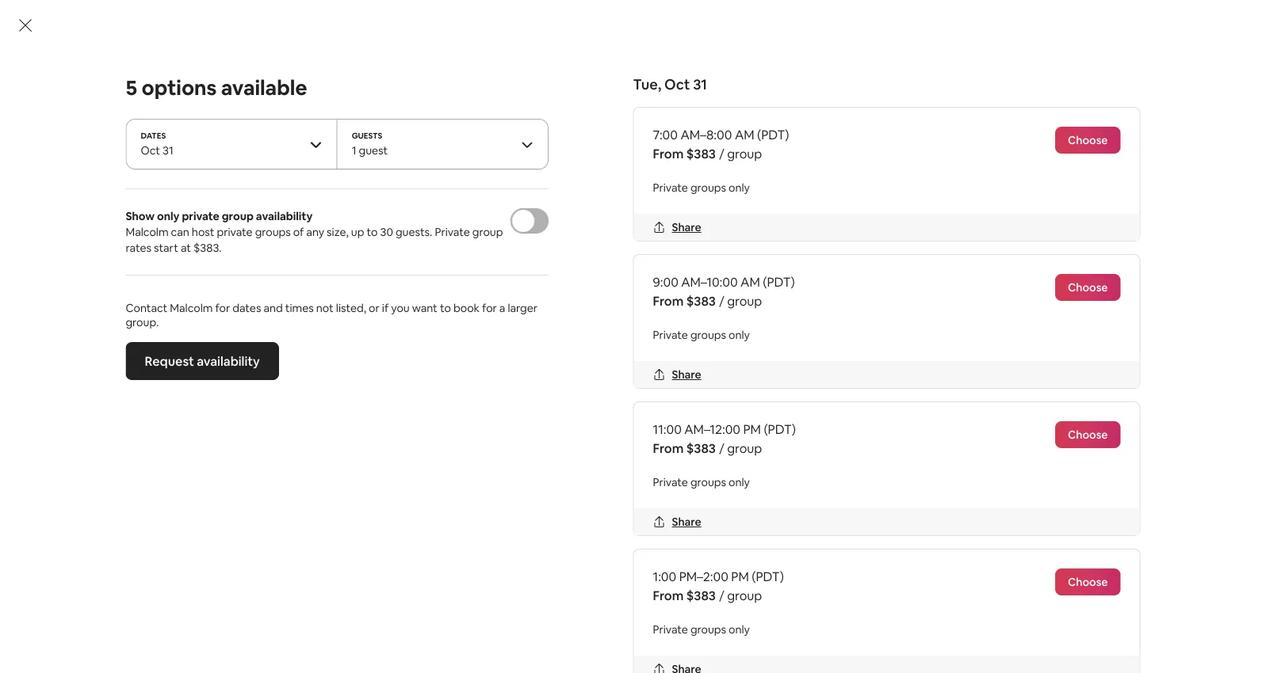 Task type: locate. For each thing, give the bounding box(es) containing it.
of
[[293, 225, 304, 239], [810, 602, 823, 618]]

1 vertical spatial 9:00
[[653, 274, 678, 290]]

a left larger
[[499, 301, 505, 316]]

2 horizontal spatial to
[[700, 583, 713, 599]]

(pdt) for 11:00 am–12:00 pm (pdt) from $383 / group
[[764, 421, 796, 438]]

4 private groups only from the top
[[653, 623, 750, 637]]

for
[[252, 163, 269, 179], [215, 301, 230, 316], [482, 301, 497, 316], [948, 583, 965, 599]]

1 horizontal spatial as
[[920, 602, 932, 618]]

of left any
[[293, 225, 304, 239]]

private groups only down 11:00 am–12:00 pm (pdt) from $383 / group
[[653, 476, 750, 490]]

0 vertical spatial 7:00
[[653, 126, 678, 143]]

private groups only down refund, at the bottom right of the page
[[653, 623, 750, 637]]

0 vertical spatial before
[[755, 583, 794, 599]]

11:00 inside tue, oct 31 11:00 am–12:00 pm (pdt) private groups only
[[569, 237, 594, 251]]

am–8:00 right $383.
[[233, 237, 278, 251]]

0 vertical spatial 5
[[126, 75, 137, 101]]

0 horizontal spatial 5
[[126, 75, 137, 101]]

/ inside the 1:00 pm–2:00 pm (pdt) from $383 / group
[[719, 588, 724, 604]]

before up 24
[[755, 583, 794, 599]]

availability inside 'link'
[[197, 353, 260, 369]]

0 horizontal spatial the
[[797, 583, 817, 599]]

from inside the 1:00 pm–2:00 pm (pdt) from $383 / group
[[653, 588, 684, 604]]

the down time
[[935, 602, 955, 618]]

guests 1 guest
[[352, 130, 388, 158]]

1 vertical spatial before
[[854, 621, 893, 637]]

1 horizontal spatial the
[[896, 621, 915, 637]]

31 inside choose from available dates 5 available for oct 31
[[297, 163, 309, 179]]

booking up 'time.'
[[639, 621, 687, 637]]

long
[[891, 602, 917, 618]]

larger
[[508, 301, 538, 316]]

3 share button from the top
[[647, 509, 708, 536]]

book
[[453, 301, 480, 316]]

1 horizontal spatial of
[[810, 602, 823, 618]]

0 vertical spatial hours
[[775, 602, 807, 618]]

to
[[367, 225, 378, 239], [440, 301, 451, 316], [700, 583, 713, 599]]

0 vertical spatial 11:00
[[569, 237, 594, 251]]

0 vertical spatial of
[[293, 225, 304, 239]]

0 horizontal spatial start
[[154, 241, 178, 255]]

1 horizontal spatial to
[[440, 301, 451, 316]]

1 horizontal spatial dates
[[375, 135, 421, 158]]

tue, inside tue, oct 31 7:00 am–8:00 am (pdt)
[[209, 218, 234, 234]]

tue, inside tue, oct 31 11:00 am–12:00 pm (pdt) private groups only
[[569, 218, 594, 234]]

7:00 right at
[[209, 237, 231, 251]]

for right time
[[948, 583, 965, 599]]

31 for dates oct 31
[[163, 143, 173, 158]]

0 horizontal spatial to
[[367, 225, 378, 239]]

hours up than
[[775, 602, 807, 618]]

3 share from the top
[[672, 515, 701, 530]]

start
[[154, 241, 178, 255], [888, 583, 916, 599], [918, 621, 946, 637]]

1 vertical spatial of
[[810, 602, 823, 618]]

9:00 down tue, oct 31 11:00 am–12:00 pm (pdt) private groups only
[[653, 274, 678, 290]]

1 horizontal spatial 7:00
[[653, 126, 678, 143]]

dates inside choose from available dates 5 available for oct 31
[[375, 135, 421, 158]]

oct for dates oct 31
[[141, 143, 160, 158]]

1 vertical spatial am–12:00
[[684, 421, 740, 438]]

am–8:00
[[681, 126, 732, 143], [233, 237, 278, 251]]

start up long
[[888, 583, 916, 599]]

or inside 'cancel up to 7 days before the experience start time for a full refund, or within 24 hours of booking as long as the booking is made more than 48 hours before the start time.'
[[704, 602, 717, 618]]

31 for tue, oct 31 11:00 am–12:00 pm (pdt) private groups only
[[623, 218, 635, 234]]

share up cancellation policy
[[672, 515, 701, 530]]

1 vertical spatial share button
[[647, 362, 708, 388]]

0 vertical spatial start
[[154, 241, 178, 255]]

am–10:00
[[414, 237, 463, 251], [681, 274, 738, 290]]

1 horizontal spatial from $383 / group
[[389, 296, 498, 312]]

from $383 / group down tue, oct 31 7:00 am–8:00 am (pdt) at the top of the page
[[209, 296, 318, 312]]

1 horizontal spatial am–12:00
[[684, 421, 740, 438]]

2 from $383 / group from the left
[[389, 296, 498, 312]]

31 for tue, oct 31 9:00 am–10:00 am (pdt)
[[442, 218, 455, 234]]

1
[[352, 143, 356, 158]]

(pdt) inside the 1:00 pm–2:00 pm (pdt) from $383 / group
[[752, 569, 784, 585]]

(pdt) inside "9:00 am–10:00 am (pdt) from $383 / group"
[[763, 274, 795, 290]]

private inside 1:00 pm–2:00 pm (pdt) private groups only
[[749, 254, 784, 269]]

tue, oct 31 9:00 am–10:00 am (pdt)
[[389, 218, 513, 251]]

available
[[221, 75, 307, 101], [300, 135, 371, 158], [199, 163, 249, 179]]

31 inside tue, oct 31 11:00 am–12:00 pm (pdt) private groups only
[[623, 218, 635, 234]]

start left at
[[154, 241, 178, 255]]

2 horizontal spatial from $383 / group
[[569, 296, 678, 312]]

made
[[701, 621, 735, 637]]

am–10:00 inside "9:00 am–10:00 am (pdt) from $383 / group"
[[681, 274, 738, 290]]

to left 30
[[367, 225, 378, 239]]

of inside 'cancel up to 7 days before the experience start time for a full refund, or within 24 hours of booking as long as the booking is made more than 48 hours before the start time.'
[[810, 602, 823, 618]]

1 private groups only from the top
[[653, 181, 750, 195]]

share button
[[647, 214, 708, 241], [647, 362, 708, 388], [647, 509, 708, 536]]

1:00 pm–2:00 pm (pdt) private groups only
[[749, 237, 864, 269]]

0 vertical spatial the
[[797, 583, 817, 599]]

only inside tue, oct 31 11:00 am–12:00 pm (pdt) private groups only
[[645, 254, 666, 269]]

7:00 down the tue, oct 31
[[653, 126, 678, 143]]

dates for for
[[232, 301, 261, 316]]

0 vertical spatial dates
[[375, 135, 421, 158]]

1 share from the top
[[672, 220, 701, 235]]

2 share from the top
[[672, 368, 701, 382]]

availability up any
[[256, 209, 313, 224]]

am inside 7:00 am–8:00 am (pdt) from $383 / group
[[735, 126, 754, 143]]

private up $383.
[[217, 225, 253, 239]]

0 vertical spatial share button
[[647, 214, 708, 241]]

am
[[735, 126, 754, 143], [281, 237, 298, 251], [466, 237, 483, 251], [741, 274, 760, 290]]

pm–4:00
[[954, 237, 998, 251]]

1 from $383 / group from the left
[[209, 296, 318, 312]]

1 vertical spatial pm–2:00
[[679, 569, 728, 585]]

of up 48
[[810, 602, 823, 618]]

oct inside tue, oct 31 9:00 am–10:00 am (pdt)
[[417, 218, 440, 234]]

(pdt) for 1:00 pm–2:00 pm (pdt) from $383 / group
[[752, 569, 784, 585]]

pm inside the 1:00 pm–2:00 pm (pdt) from $383 / group
[[731, 569, 749, 585]]

1:00 up refund, at the bottom right of the page
[[653, 569, 676, 585]]

contact malcolm for dates and times not listed, or if you want to book for a larger group.
[[126, 301, 538, 330]]

1 horizontal spatial 5
[[189, 163, 196, 179]]

0 horizontal spatial or
[[369, 301, 380, 316]]

before
[[755, 583, 794, 599], [854, 621, 893, 637]]

31 inside tue, oct 31 9:00 am–10:00 am (pdt)
[[442, 218, 455, 234]]

or inside contact malcolm for dates and times not listed, or if you want to book for a larger group.
[[369, 301, 380, 316]]

the
[[797, 583, 817, 599], [935, 602, 955, 618], [896, 621, 915, 637]]

time
[[918, 583, 945, 599]]

oct inside tue, oct 31 7:00 am–8:00 am (pdt)
[[237, 218, 260, 234]]

dates inside contact malcolm for dates and times not listed, or if you want to book for a larger group.
[[232, 301, 261, 316]]

malcolm inside show only private group availability malcolm can host private groups of any size, up to 30 guests. private group rates start at $383.
[[126, 225, 168, 239]]

the up 48
[[797, 583, 817, 599]]

days
[[725, 583, 752, 599]]

a right time
[[968, 583, 974, 599]]

malcolm
[[126, 225, 168, 239], [170, 301, 213, 316]]

dates left and
[[232, 301, 261, 316]]

group
[[727, 145, 762, 162], [222, 209, 254, 224], [472, 225, 503, 239], [727, 293, 762, 309], [283, 296, 318, 312], [463, 296, 498, 312], [643, 296, 678, 312], [727, 440, 762, 457], [727, 588, 762, 604]]

1 horizontal spatial 1:00
[[749, 237, 770, 251]]

$383 inside the 1:00 pm–2:00 pm (pdt) from $383 / group
[[686, 588, 716, 604]]

private
[[182, 209, 219, 224], [217, 225, 253, 239]]

3 private groups only from the top
[[653, 476, 750, 490]]

1 vertical spatial malcolm
[[170, 301, 213, 316]]

to inside contact malcolm for dates and times not listed, or if you want to book for a larger group.
[[440, 301, 451, 316]]

pm inside 1:00 pm–2:00 pm (pdt) private groups only
[[818, 237, 833, 251]]

as left long
[[876, 602, 889, 618]]

2 vertical spatial start
[[918, 621, 946, 637]]

0 horizontal spatial pm–2:00
[[679, 569, 728, 585]]

1 vertical spatial a
[[968, 583, 974, 599]]

1 horizontal spatial a
[[968, 583, 974, 599]]

options
[[142, 75, 217, 101]]

dates for available
[[375, 135, 421, 158]]

to right want
[[440, 301, 451, 316]]

share
[[672, 220, 701, 235], [672, 368, 701, 382], [672, 515, 701, 530]]

0 vertical spatial a
[[499, 301, 505, 316]]

from $383 / group right if at the top left of the page
[[389, 296, 498, 312]]

availability
[[256, 209, 313, 224], [197, 353, 260, 369]]

0 vertical spatial or
[[369, 301, 380, 316]]

1 vertical spatial dates
[[232, 301, 261, 316]]

5
[[126, 75, 137, 101], [189, 163, 196, 179]]

1 horizontal spatial am–10:00
[[681, 274, 738, 290]]

as down time
[[920, 602, 932, 618]]

11:00
[[569, 237, 594, 251], [653, 421, 682, 438]]

31 inside tue, oct 31 7:00 am–8:00 am (pdt)
[[262, 218, 275, 234]]

(pdt) for 7:00 am–8:00 am (pdt) from $383 / group
[[757, 126, 789, 143]]

1 vertical spatial 1:00
[[653, 569, 676, 585]]

if
[[382, 301, 389, 316]]

31
[[693, 75, 707, 94], [163, 143, 173, 158], [297, 163, 309, 179], [262, 218, 275, 234], [442, 218, 455, 234], [623, 218, 635, 234]]

2 vertical spatial share button
[[647, 509, 708, 536]]

1 horizontal spatial or
[[704, 602, 717, 618]]

private groups only down 7:00 am–8:00 am (pdt) from $383 / group
[[653, 181, 750, 195]]

hours
[[775, 602, 807, 618], [818, 621, 851, 637]]

oct
[[664, 75, 690, 94], [141, 143, 160, 158], [272, 163, 294, 179], [237, 218, 260, 234], [417, 218, 440, 234], [597, 218, 620, 234]]

1 vertical spatial available
[[300, 135, 371, 158]]

1 share button from the top
[[647, 214, 708, 241]]

9:00 inside "9:00 am–10:00 am (pdt) from $383 / group"
[[653, 274, 678, 290]]

31 for tue, oct 31
[[693, 75, 707, 94]]

1:00 inside 1:00 pm–2:00 pm (pdt) private groups only
[[749, 237, 770, 251]]

1 horizontal spatial malcolm
[[170, 301, 213, 316]]

0 vertical spatial to
[[367, 225, 378, 239]]

0 horizontal spatial am–10:00
[[414, 237, 463, 251]]

1 vertical spatial to
[[440, 301, 451, 316]]

group inside "9:00 am–10:00 am (pdt) from $383 / group"
[[727, 293, 762, 309]]

start down time
[[918, 621, 946, 637]]

3:00 pm–4:00 pm (pdt) private groups only
[[929, 237, 1046, 269]]

malcolm right contact
[[170, 301, 213, 316]]

share up "9:00 am–10:00 am (pdt) from $383 / group"
[[672, 220, 701, 235]]

any
[[306, 225, 324, 239]]

1 horizontal spatial 11:00
[[653, 421, 682, 438]]

1 horizontal spatial up
[[682, 583, 697, 599]]

private groups only down "9:00 am–10:00 am (pdt) from $383 / group"
[[653, 328, 750, 343]]

0 vertical spatial 1:00
[[749, 237, 770, 251]]

am–12:00
[[597, 237, 646, 251], [684, 421, 740, 438]]

0 vertical spatial up
[[351, 225, 364, 239]]

2 vertical spatial share
[[672, 515, 701, 530]]

am–12:00 inside tue, oct 31 11:00 am–12:00 pm (pdt) private groups only
[[597, 237, 646, 251]]

before down long
[[854, 621, 893, 637]]

booking
[[825, 602, 873, 618], [639, 621, 687, 637]]

from $383 / group down tue, oct 31 11:00 am–12:00 pm (pdt) private groups only
[[569, 296, 678, 312]]

private inside show only private group availability malcolm can host private groups of any size, up to 30 guests. private group rates start at $383.
[[435, 225, 470, 239]]

pm inside 11:00 am–12:00 pm (pdt) from $383 / group
[[743, 421, 761, 438]]

hours right 48
[[818, 621, 851, 637]]

want
[[412, 301, 438, 316]]

1 vertical spatial 11:00
[[653, 421, 682, 438]]

(pdt) inside 11:00 am–12:00 pm (pdt) from $383 / group
[[764, 421, 796, 438]]

(pdt) inside tue, oct 31 9:00 am–10:00 am (pdt)
[[485, 237, 513, 251]]

1 vertical spatial or
[[704, 602, 717, 618]]

2 horizontal spatial start
[[918, 621, 946, 637]]

11:00 inside 11:00 am–12:00 pm (pdt) from $383 / group
[[653, 421, 682, 438]]

from $383
[[749, 296, 812, 312]]

$383 inside 7:00 am–8:00 am (pdt) from $383 / group
[[686, 145, 716, 162]]

tue,
[[633, 75, 661, 94], [209, 218, 234, 234], [389, 218, 414, 234], [569, 218, 594, 234]]

request availability link
[[126, 343, 279, 381]]

within
[[720, 602, 755, 618]]

share button for 7:00 am–8:00 am (pdt) from $383 / group
[[647, 214, 708, 241]]

tue, inside tue, oct 31 9:00 am–10:00 am (pdt)
[[389, 218, 414, 234]]

up up refund, at the bottom right of the page
[[682, 583, 697, 599]]

1 vertical spatial 7:00
[[209, 237, 231, 251]]

0 horizontal spatial before
[[755, 583, 794, 599]]

0 vertical spatial am–8:00
[[681, 126, 732, 143]]

2 vertical spatial to
[[700, 583, 713, 599]]

up
[[351, 225, 364, 239], [682, 583, 697, 599]]

1 horizontal spatial hours
[[818, 621, 851, 637]]

5 down choose
[[189, 163, 196, 179]]

0 vertical spatial malcolm
[[126, 225, 168, 239]]

availability right request
[[197, 353, 260, 369]]

private groups only for pm–2:00
[[653, 623, 750, 637]]

or left if at the top left of the page
[[369, 301, 380, 316]]

for down 'from'
[[252, 163, 269, 179]]

to left "7"
[[700, 583, 713, 599]]

private groups only for am–8:00
[[653, 181, 750, 195]]

booking down experience
[[825, 602, 873, 618]]

1 vertical spatial share
[[672, 368, 701, 382]]

(pdt) for 1:00 pm–2:00 pm (pdt) private groups only
[[836, 237, 864, 251]]

pm–2:00
[[772, 237, 815, 251], [679, 569, 728, 585]]

(pdt) inside 1:00 pm–2:00 pm (pdt) private groups only
[[836, 237, 864, 251]]

as
[[876, 602, 889, 618], [920, 602, 932, 618]]

up right "size,"
[[351, 225, 364, 239]]

oct inside tue, oct 31 11:00 am–12:00 pm (pdt) private groups only
[[597, 218, 620, 234]]

1 horizontal spatial before
[[854, 621, 893, 637]]

tue, oct 31
[[633, 75, 707, 94]]

dates right the 1 on the top
[[375, 135, 421, 158]]

only inside 1:00 pm–2:00 pm (pdt) private groups only
[[825, 254, 846, 269]]

policy
[[717, 553, 753, 569]]

0 horizontal spatial am–8:00
[[233, 237, 278, 251]]

tue, oct 31 7:00 am–8:00 am (pdt)
[[209, 218, 328, 251]]

7
[[716, 583, 723, 599]]

the down long
[[896, 621, 915, 637]]

am–8:00 inside 7:00 am–8:00 am (pdt) from $383 / group
[[681, 126, 732, 143]]

groups
[[690, 181, 726, 195], [255, 225, 291, 239], [607, 254, 642, 269], [787, 254, 823, 269], [967, 254, 1003, 269], [690, 328, 726, 343], [690, 476, 726, 490], [690, 623, 726, 637]]

pm–2:00 for $383
[[679, 569, 728, 585]]

0 vertical spatial am–10:00
[[414, 237, 463, 251]]

1 vertical spatial 5
[[189, 163, 196, 179]]

0 vertical spatial private
[[182, 209, 219, 224]]

0 horizontal spatial up
[[351, 225, 364, 239]]

or up made
[[704, 602, 717, 618]]

time.
[[639, 640, 669, 656]]

1 horizontal spatial booking
[[825, 602, 873, 618]]

0 horizontal spatial from $383 / group
[[209, 296, 318, 312]]

5 left options
[[126, 75, 137, 101]]

2 private groups only from the top
[[653, 328, 750, 343]]

1 vertical spatial am–8:00
[[233, 237, 278, 251]]

pm–2:00 inside the 1:00 pm–2:00 pm (pdt) from $383 / group
[[679, 569, 728, 585]]

0 horizontal spatial a
[[499, 301, 505, 316]]

1 horizontal spatial am–8:00
[[681, 126, 732, 143]]

1 vertical spatial up
[[682, 583, 697, 599]]

1 vertical spatial availability
[[197, 353, 260, 369]]

only inside '3:00 pm–4:00 pm (pdt) private groups only'
[[1005, 254, 1026, 269]]

am–8:00 down the tue, oct 31
[[681, 126, 732, 143]]

1 vertical spatial start
[[888, 583, 916, 599]]

(pdt) for 3:00 pm–4:00 pm (pdt) private groups only
[[1018, 237, 1046, 251]]

1 vertical spatial am–10:00
[[681, 274, 738, 290]]

1:00 up "9:00 am–10:00 am (pdt) from $383 / group"
[[749, 237, 770, 251]]

pm inside '3:00 pm–4:00 pm (pdt) private groups only'
[[1000, 237, 1016, 251]]

private up host
[[182, 209, 219, 224]]

0 vertical spatial available
[[221, 75, 307, 101]]

0 horizontal spatial 11:00
[[569, 237, 594, 251]]

oct for tue, oct 31 11:00 am–12:00 pm (pdt) private groups only
[[597, 218, 620, 234]]

and
[[264, 301, 283, 316]]

private
[[653, 181, 688, 195], [435, 225, 470, 239], [569, 254, 604, 269], [749, 254, 784, 269], [929, 254, 965, 269], [653, 328, 688, 343], [653, 476, 688, 490], [653, 623, 688, 637]]

0 horizontal spatial of
[[293, 225, 304, 239]]

0 vertical spatial share
[[672, 220, 701, 235]]

1:00
[[749, 237, 770, 251], [653, 569, 676, 585]]

cancellation
[[639, 553, 714, 569]]

times
[[285, 301, 314, 316]]

a
[[499, 301, 505, 316], [968, 583, 974, 599]]

oct inside dates oct 31
[[141, 143, 160, 158]]

1 vertical spatial booking
[[639, 621, 687, 637]]

(pdt) inside 7:00 am–8:00 am (pdt) from $383 / group
[[757, 126, 789, 143]]

2 horizontal spatial the
[[935, 602, 955, 618]]

0 vertical spatial availability
[[256, 209, 313, 224]]

0 vertical spatial booking
[[825, 602, 873, 618]]

0 horizontal spatial am–12:00
[[597, 237, 646, 251]]

(pdt) inside '3:00 pm–4:00 pm (pdt) private groups only'
[[1018, 237, 1046, 251]]

3 from $383 / group from the left
[[569, 296, 678, 312]]

31 inside dates oct 31
[[163, 143, 173, 158]]

/ inside 7:00 am–8:00 am (pdt) from $383 / group
[[719, 145, 724, 162]]

0 horizontal spatial 1:00
[[653, 569, 676, 585]]

1:00 for 1:00 pm–2:00 pm (pdt) private groups only
[[749, 237, 770, 251]]

malcolm down show
[[126, 225, 168, 239]]

from $383 / group for 9:00 am–10:00 am (pdt)
[[389, 296, 498, 312]]

private groups only
[[653, 181, 750, 195], [653, 328, 750, 343], [653, 476, 750, 490], [653, 623, 750, 637]]

1:00 inside the 1:00 pm–2:00 pm (pdt) from $383 / group
[[653, 569, 676, 585]]

share up 11:00 am–12:00 pm (pdt) from $383 / group
[[672, 368, 701, 382]]

pm–2:00 inside 1:00 pm–2:00 pm (pdt) private groups only
[[772, 237, 815, 251]]

private groups only for am–12:00
[[653, 476, 750, 490]]

group inside the 1:00 pm–2:00 pm (pdt) from $383 / group
[[727, 588, 762, 604]]

(pdt)
[[757, 126, 789, 143], [300, 237, 328, 251], [485, 237, 513, 251], [666, 237, 694, 251], [836, 237, 864, 251], [1018, 237, 1046, 251], [763, 274, 795, 290], [764, 421, 796, 438], [752, 569, 784, 585]]

tue, for tue, oct 31 7:00 am–8:00 am (pdt)
[[209, 218, 234, 234]]

guests
[[352, 130, 382, 141]]

guest
[[359, 143, 388, 158]]

pm for 11:00 am–12:00 pm (pdt) from $383 / group
[[743, 421, 761, 438]]

$383
[[686, 145, 716, 162], [686, 293, 716, 309], [242, 296, 272, 312], [423, 296, 452, 312], [603, 296, 632, 312], [783, 296, 812, 312], [686, 440, 716, 457], [686, 588, 716, 604]]

pm for 1:00 pm–2:00 pm (pdt) private groups only
[[818, 237, 833, 251]]

is
[[690, 621, 699, 637]]

9:00 right "size,"
[[389, 237, 411, 251]]

2 share button from the top
[[647, 362, 708, 388]]

1 horizontal spatial pm–2:00
[[772, 237, 815, 251]]

0 horizontal spatial malcolm
[[126, 225, 168, 239]]

guests.
[[396, 225, 432, 239]]

share for 9:00 am–10:00 am (pdt) from $383 / group
[[672, 368, 701, 382]]



Task type: describe. For each thing, give the bounding box(es) containing it.
48
[[801, 621, 815, 637]]

dates oct 31
[[141, 130, 173, 158]]

tue, for tue, oct 31 11:00 am–12:00 pm (pdt) private groups only
[[569, 218, 594, 234]]

choose from available dates 5 available for oct 31
[[189, 135, 421, 179]]

for left and
[[215, 301, 230, 316]]

1:00 for 1:00 pm–2:00 pm (pdt) from $383 / group
[[653, 569, 676, 585]]

9:00 inside tue, oct 31 9:00 am–10:00 am (pdt)
[[389, 237, 411, 251]]

available for options
[[221, 75, 307, 101]]

start inside show only private group availability malcolm can host private groups of any size, up to 30 guests. private group rates start at $383.
[[154, 241, 178, 255]]

oct for tue, oct 31 7:00 am–8:00 am (pdt)
[[237, 218, 260, 234]]

refund,
[[660, 602, 702, 618]]

show
[[126, 209, 155, 224]]

cancel
[[639, 583, 680, 599]]

1 vertical spatial private
[[217, 225, 253, 239]]

more
[[738, 621, 768, 637]]

you
[[391, 301, 410, 316]]

request
[[145, 353, 194, 369]]

groups inside '3:00 pm–4:00 pm (pdt) private groups only'
[[967, 254, 1003, 269]]

share button for 11:00 am–12:00 pm (pdt) from $383 / group
[[647, 509, 708, 536]]

am inside tue, oct 31 7:00 am–8:00 am (pdt)
[[281, 237, 298, 251]]

$383 inside 11:00 am–12:00 pm (pdt) from $383 / group
[[686, 440, 716, 457]]

pm for 1:00 pm–2:00 pm (pdt) from $383 / group
[[731, 569, 749, 585]]

to inside 'cancel up to 7 days before the experience start time for a full refund, or within 24 hours of booking as long as the booking is made more than 48 hours before the start time.'
[[700, 583, 713, 599]]

host
[[192, 225, 214, 239]]

malcolm inside contact malcolm for dates and times not listed, or if you want to book for a larger group.
[[170, 301, 213, 316]]

show only private group availability malcolm can host private groups of any size, up to 30 guests. private group rates start at $383.
[[126, 209, 503, 255]]

from inside 11:00 am–12:00 pm (pdt) from $383 / group
[[653, 440, 684, 457]]

request availability
[[145, 353, 260, 369]]

11:00 am–12:00 pm (pdt) from $383 / group
[[653, 421, 796, 457]]

groups inside show only private group availability malcolm can host private groups of any size, up to 30 guests. private group rates start at $383.
[[255, 225, 291, 239]]

a inside 'cancel up to 7 days before the experience start time for a full refund, or within 24 hours of booking as long as the booking is made more than 48 hours before the start time.'
[[968, 583, 974, 599]]

$383.
[[193, 241, 222, 255]]

choose
[[189, 135, 252, 158]]

group inside 11:00 am–12:00 pm (pdt) from $383 / group
[[727, 440, 762, 457]]

group inside 7:00 am–8:00 am (pdt) from $383 / group
[[727, 145, 762, 162]]

9:00 am–10:00 am (pdt) from $383 / group
[[653, 274, 795, 309]]

cancel up to 7 days before the experience start time for a full refund, or within 24 hours of booking as long as the booking is made more than 48 hours before the start time.
[[639, 583, 974, 656]]

pm inside tue, oct 31 11:00 am–12:00 pm (pdt) private groups only
[[648, 237, 664, 251]]

am–10:00 inside tue, oct 31 9:00 am–10:00 am (pdt)
[[414, 237, 463, 251]]

share for 7:00 am–8:00 am (pdt) from $383 / group
[[672, 220, 701, 235]]

am inside tue, oct 31 9:00 am–10:00 am (pdt)
[[466, 237, 483, 251]]

$383 inside "9:00 am–10:00 am (pdt) from $383 / group"
[[686, 293, 716, 309]]

31 for tue, oct 31 7:00 am–8:00 am (pdt)
[[262, 218, 275, 234]]

oct inside choose from available dates 5 available for oct 31
[[272, 163, 294, 179]]

(pdt) inside tue, oct 31 11:00 am–12:00 pm (pdt) private groups only
[[666, 237, 694, 251]]

5 options available
[[126, 75, 307, 101]]

oct for tue, oct 31
[[664, 75, 690, 94]]

7:00 inside tue, oct 31 7:00 am–8:00 am (pdt)
[[209, 237, 231, 251]]

from inside 7:00 am–8:00 am (pdt) from $383 / group
[[653, 145, 684, 162]]

2 vertical spatial the
[[896, 621, 915, 637]]

2 vertical spatial available
[[199, 163, 249, 179]]

am–12:00 inside 11:00 am–12:00 pm (pdt) from $383 / group
[[684, 421, 740, 438]]

up inside 'cancel up to 7 days before the experience start time for a full refund, or within 24 hours of booking as long as the booking is made more than 48 hours before the start time.'
[[682, 583, 697, 599]]

to inside show only private group availability malcolm can host private groups of any size, up to 30 guests. private group rates start at $383.
[[367, 225, 378, 239]]

available for from
[[300, 135, 371, 158]]

5 inside choose from available dates 5 available for oct 31
[[189, 163, 196, 179]]

share for 11:00 am–12:00 pm (pdt) from $383 / group
[[672, 515, 701, 530]]

(pdt) inside tue, oct 31 7:00 am–8:00 am (pdt)
[[300, 237, 328, 251]]

0 horizontal spatial booking
[[639, 621, 687, 637]]

private inside '3:00 pm–4:00 pm (pdt) private groups only'
[[929, 254, 965, 269]]

groups inside 1:00 pm–2:00 pm (pdt) private groups only
[[787, 254, 823, 269]]

experience
[[820, 583, 885, 599]]

pm–2:00 for groups
[[772, 237, 815, 251]]

3:00
[[929, 237, 952, 251]]

up inside show only private group availability malcolm can host private groups of any size, up to 30 guests. private group rates start at $383.
[[351, 225, 364, 239]]

share button for 9:00 am–10:00 am (pdt) from $383 / group
[[647, 362, 708, 388]]

7:00 inside 7:00 am–8:00 am (pdt) from $383 / group
[[653, 126, 678, 143]]

1:00 pm–2:00 pm (pdt) from $383 / group
[[653, 569, 784, 604]]

30
[[380, 225, 393, 239]]

am inside "9:00 am–10:00 am (pdt) from $383 / group"
[[741, 274, 760, 290]]

0 horizontal spatial hours
[[775, 602, 807, 618]]

private inside tue, oct 31 11:00 am–12:00 pm (pdt) private groups only
[[569, 254, 604, 269]]

2 as from the left
[[920, 602, 932, 618]]

1 horizontal spatial start
[[888, 583, 916, 599]]

a inside contact malcolm for dates and times not listed, or if you want to book for a larger group.
[[499, 301, 505, 316]]

/ inside 11:00 am–12:00 pm (pdt) from $383 / group
[[719, 440, 724, 457]]

1 as from the left
[[876, 602, 889, 618]]

from $383 / group for 7:00 am–8:00 am (pdt)
[[209, 296, 318, 312]]

tue, for tue, oct 31 9:00 am–10:00 am (pdt)
[[389, 218, 414, 234]]

listed,
[[336, 301, 366, 316]]

1 vertical spatial hours
[[818, 621, 851, 637]]

dates
[[141, 130, 166, 141]]

of inside show only private group availability malcolm can host private groups of any size, up to 30 guests. private group rates start at $383.
[[293, 225, 304, 239]]

can
[[171, 225, 189, 239]]

/ inside "9:00 am–10:00 am (pdt) from $383 / group"
[[719, 293, 724, 309]]

availability inside show only private group availability malcolm can host private groups of any size, up to 30 guests. private group rates start at $383.
[[256, 209, 313, 224]]

contact
[[126, 301, 168, 316]]

size,
[[327, 225, 349, 239]]

for inside choose from available dates 5 available for oct 31
[[252, 163, 269, 179]]

not
[[316, 301, 334, 316]]

groups inside tue, oct 31 11:00 am–12:00 pm (pdt) private groups only
[[607, 254, 642, 269]]

private groups only for am–10:00
[[653, 328, 750, 343]]

at
[[181, 241, 191, 255]]

for inside 'cancel up to 7 days before the experience start time for a full refund, or within 24 hours of booking as long as the booking is made more than 48 hours before the start time.'
[[948, 583, 965, 599]]

(pdt) for 9:00 am–10:00 am (pdt) from $383 / group
[[763, 274, 795, 290]]

cancellation policy
[[639, 553, 753, 569]]

pm for 3:00 pm–4:00 pm (pdt) private groups only
[[1000, 237, 1016, 251]]

oct for tue, oct 31 9:00 am–10:00 am (pdt)
[[417, 218, 440, 234]]

from inside "9:00 am–10:00 am (pdt) from $383 / group"
[[653, 293, 684, 309]]

tue, oct 31 11:00 am–12:00 pm (pdt) private groups only
[[569, 218, 694, 269]]

only inside show only private group availability malcolm can host private groups of any size, up to 30 guests. private group rates start at $383.
[[157, 209, 180, 224]]

tue, for tue, oct 31
[[633, 75, 661, 94]]

for right book at the top of page
[[482, 301, 497, 316]]

24
[[758, 602, 772, 618]]

from
[[256, 135, 296, 158]]

7:00 am–8:00 am (pdt) from $383 / group
[[653, 126, 789, 162]]

rates
[[126, 241, 151, 255]]

group.
[[126, 316, 159, 330]]

am–8:00 inside tue, oct 31 7:00 am–8:00 am (pdt)
[[233, 237, 278, 251]]

1 vertical spatial the
[[935, 602, 955, 618]]

than
[[771, 621, 798, 637]]

full
[[639, 602, 657, 618]]



Task type: vqa. For each thing, say whether or not it's contained in the screenshot.
ONLY inside TUE, OCT 31 11:00 AM–12:00 PM (PDT) PRIVATE GROUPS ONLY
yes



